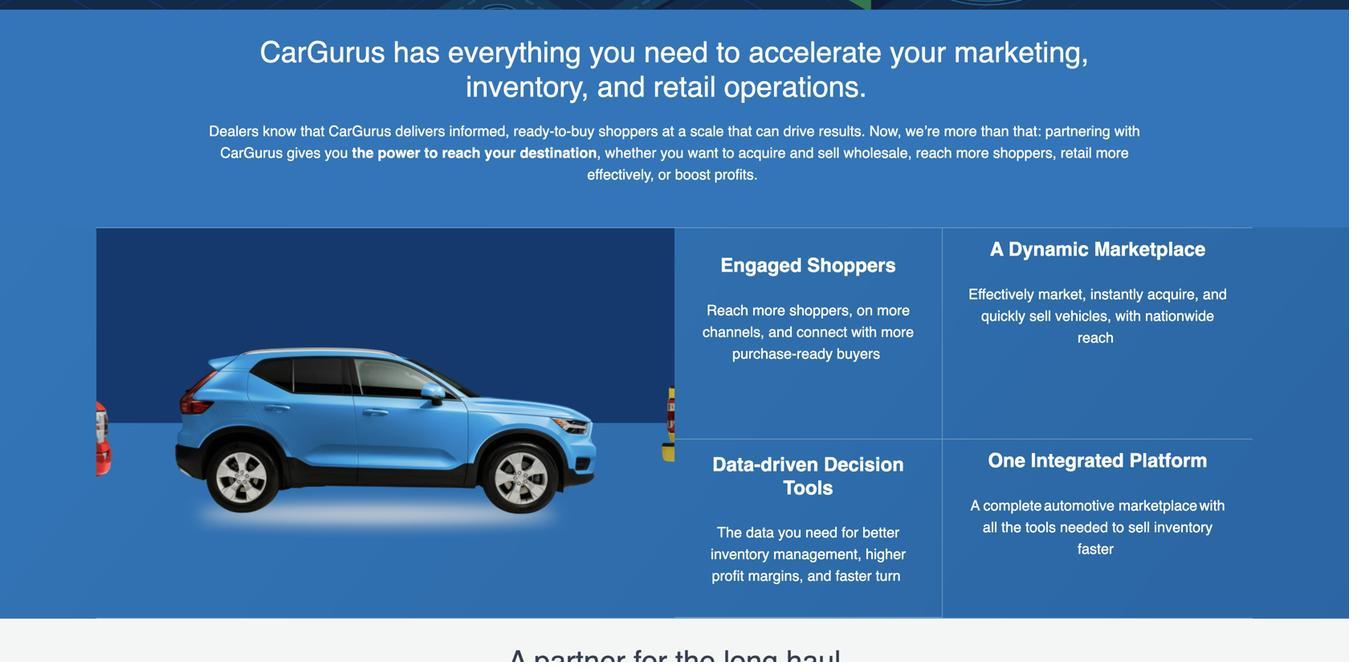 Task type: locate. For each thing, give the bounding box(es) containing it.
with down on
[[852, 324, 878, 340]]

need
[[644, 36, 709, 69], [806, 524, 838, 541]]

retail
[[654, 70, 716, 104], [1061, 145, 1093, 161]]

1 horizontal spatial that
[[728, 123, 753, 140]]

retail down partnering
[[1061, 145, 1093, 161]]

0 vertical spatial your
[[890, 36, 947, 69]]

1 horizontal spatial the
[[1002, 519, 1022, 535]]

accelerate
[[749, 36, 882, 69]]

to up profits. on the top right of page
[[723, 145, 735, 161]]

to right needed
[[1113, 519, 1125, 535]]

market,
[[1039, 286, 1087, 303]]

2 horizontal spatial reach
[[1078, 329, 1114, 346]]

,
[[597, 145, 601, 161]]

2 vertical spatial sell
[[1129, 519, 1151, 535]]

0 vertical spatial need
[[644, 36, 709, 69]]

vehicles,
[[1056, 308, 1112, 324]]

faster down needed
[[1078, 541, 1114, 557]]

now,
[[870, 123, 902, 140]]

boost
[[675, 166, 711, 183]]

0 vertical spatial cargurus
[[260, 36, 386, 69]]

need up management,
[[806, 524, 838, 541]]

2 that from the left
[[728, 123, 753, 140]]

a for a dynamic marketplace
[[991, 238, 1004, 260]]

that up gives
[[301, 123, 325, 140]]

connect
[[797, 324, 848, 340]]

inventory
[[1155, 519, 1213, 535], [711, 546, 770, 563]]

reach down we're
[[916, 145, 953, 161]]

sell inside "effectively market, instantly acquire, and quickly sell vehicles, with nationwide reach"
[[1030, 308, 1052, 324]]

0 horizontal spatial reach
[[442, 145, 481, 161]]

and down management,
[[808, 568, 832, 584]]

faster inside the data you need for better inventory management, higher profit margins, and faster turn
[[836, 568, 872, 584]]

sell
[[818, 145, 840, 161], [1030, 308, 1052, 324], [1129, 519, 1151, 535]]

0 horizontal spatial sell
[[818, 145, 840, 161]]

engaged shoppers
[[721, 254, 897, 277]]

1 horizontal spatial shoppers,
[[994, 145, 1057, 161]]

to up operations.
[[717, 36, 741, 69]]

more left than
[[945, 123, 978, 140]]

0 vertical spatial faster
[[1078, 541, 1114, 557]]

needed
[[1061, 519, 1109, 535]]

1 vertical spatial need
[[806, 524, 838, 541]]

the right all
[[1002, 519, 1022, 535]]

ready-
[[514, 123, 555, 140]]

1 horizontal spatial retail
[[1061, 145, 1093, 161]]

a for a complete automotive marketplace with all the tools needed to sell inventory faster
[[971, 497, 980, 514]]

more
[[945, 123, 978, 140], [957, 145, 990, 161], [1097, 145, 1130, 161], [753, 302, 786, 319], [877, 302, 910, 319], [882, 324, 914, 340]]

inventory,
[[466, 70, 589, 104]]

retail up a on the right top of the page
[[654, 70, 716, 104]]

inventory down the
[[711, 546, 770, 563]]

1 vertical spatial cargurus
[[329, 123, 392, 140]]

instantly
[[1091, 286, 1144, 303]]

0 vertical spatial shoppers,
[[994, 145, 1057, 161]]

retail inside cargurus has everything you need to accelerate your marketing, inventory, and retail operations.
[[654, 70, 716, 104]]

0 vertical spatial retail
[[654, 70, 716, 104]]

wholesale,
[[844, 145, 912, 161]]

with
[[1115, 123, 1141, 140], [1116, 308, 1142, 324], [852, 324, 878, 340]]

whether
[[605, 145, 657, 161]]

shoppers, down the 'that:'
[[994, 145, 1057, 161]]

more right on
[[877, 302, 910, 319]]

0 horizontal spatial inventory
[[711, 546, 770, 563]]

you
[[590, 36, 636, 69], [325, 145, 348, 161], [661, 145, 684, 161], [779, 524, 802, 541]]

1 horizontal spatial reach
[[916, 145, 953, 161]]

delivers
[[396, 123, 445, 140]]

all
[[983, 519, 998, 535]]

effectively,
[[588, 166, 655, 183]]

with inside 'reach more shoppers, on more channels, and connect with more purchase-ready buyers'
[[852, 324, 878, 340]]

0 horizontal spatial retail
[[654, 70, 716, 104]]

1 vertical spatial sell
[[1030, 308, 1052, 324]]

a up effectively at the right of the page
[[991, 238, 1004, 260]]

your up we're
[[890, 36, 947, 69]]

0 horizontal spatial a
[[971, 497, 980, 514]]

or
[[659, 166, 671, 183]]

1 vertical spatial a
[[971, 497, 980, 514]]

1 vertical spatial retail
[[1061, 145, 1093, 161]]

and up shoppers
[[597, 70, 646, 104]]

1 that from the left
[[301, 123, 325, 140]]

buy
[[572, 123, 595, 140]]

a left the complete automotive
[[971, 497, 980, 514]]

the
[[352, 145, 374, 161], [1002, 519, 1022, 535]]

informed,
[[449, 123, 510, 140]]

and inside cargurus has everything you need to accelerate your marketing, inventory, and retail operations.
[[597, 70, 646, 104]]

0 vertical spatial a
[[991, 238, 1004, 260]]

shoppers, inside , whether you want to acquire and sell wholesale, reach more shoppers, retail more effectively, or boost profits.
[[994, 145, 1057, 161]]

inventory down the marketplace with
[[1155, 519, 1213, 535]]

sell down results.
[[818, 145, 840, 161]]

inventory inside a complete automotive marketplace with all the tools needed to sell inventory faster
[[1155, 519, 1213, 535]]

more right reach
[[753, 302, 786, 319]]

with down instantly
[[1116, 308, 1142, 324]]

with right partnering
[[1115, 123, 1141, 140]]

1 vertical spatial your
[[485, 145, 516, 161]]

0 horizontal spatial need
[[644, 36, 709, 69]]

more down than
[[957, 145, 990, 161]]

and up nationwide
[[1204, 286, 1228, 303]]

to inside cargurus has everything you need to accelerate your marketing, inventory, and retail operations.
[[717, 36, 741, 69]]

to
[[717, 36, 741, 69], [425, 145, 438, 161], [723, 145, 735, 161], [1113, 519, 1125, 535]]

1 horizontal spatial a
[[991, 238, 1004, 260]]

0 horizontal spatial faster
[[836, 568, 872, 584]]

0 horizontal spatial that
[[301, 123, 325, 140]]

faster
[[1078, 541, 1114, 557], [836, 568, 872, 584]]

more right connect
[[882, 324, 914, 340]]

1 horizontal spatial inventory
[[1155, 519, 1213, 535]]

to-
[[555, 123, 572, 140]]

and
[[597, 70, 646, 104], [790, 145, 814, 161], [1204, 286, 1228, 303], [769, 324, 793, 340], [808, 568, 832, 584]]

sell down market, at the top of the page
[[1030, 308, 1052, 324]]

reach down vehicles,
[[1078, 329, 1114, 346]]

0 horizontal spatial shoppers,
[[790, 302, 853, 319]]

you inside cargurus has everything you need to accelerate your marketing, inventory, and retail operations.
[[590, 36, 636, 69]]

that left can
[[728, 123, 753, 140]]

destination
[[520, 145, 597, 161]]

your
[[890, 36, 947, 69], [485, 145, 516, 161]]

with inside "effectively market, instantly acquire, and quickly sell vehicles, with nationwide reach"
[[1116, 308, 1142, 324]]

need up a on the right top of the page
[[644, 36, 709, 69]]

shoppers,
[[994, 145, 1057, 161], [790, 302, 853, 319]]

want
[[688, 145, 719, 161]]

1 horizontal spatial sell
[[1030, 308, 1052, 324]]

0 vertical spatial the
[[352, 145, 374, 161]]

marketplace with
[[1119, 497, 1226, 514]]

turn
[[876, 568, 901, 584]]

margins,
[[748, 568, 804, 584]]

platform
[[1130, 450, 1208, 472]]

2 horizontal spatial sell
[[1129, 519, 1151, 535]]

with for shoppers
[[852, 324, 878, 340]]

reach
[[707, 302, 749, 319]]

reach
[[442, 145, 481, 161], [916, 145, 953, 161], [1078, 329, 1114, 346]]

a inside a complete automotive marketplace with all the tools needed to sell inventory faster
[[971, 497, 980, 514]]

1 vertical spatial faster
[[836, 568, 872, 584]]

1 horizontal spatial faster
[[1078, 541, 1114, 557]]

the left power
[[352, 145, 374, 161]]

cargurus
[[260, 36, 386, 69], [329, 123, 392, 140], [220, 145, 283, 161]]

0 horizontal spatial the
[[352, 145, 374, 161]]

reach down informed,
[[442, 145, 481, 161]]

data-driven decision tools
[[713, 454, 905, 499]]

, whether you want to acquire and sell wholesale, reach more shoppers, retail more effectively, or boost profits.
[[588, 145, 1130, 183]]

your down informed,
[[485, 145, 516, 161]]

dashboard image
[[96, 228, 675, 618]]

profit
[[712, 568, 744, 584]]

results.
[[819, 123, 866, 140]]

1 vertical spatial the
[[1002, 519, 1022, 535]]

0 vertical spatial inventory
[[1155, 519, 1213, 535]]

partnering
[[1046, 123, 1111, 140]]

more inside dealers know that cargurus delivers informed, ready-to-buy shoppers at a scale that can drive results. now, we're more than that: partnering with cargurus gives you
[[945, 123, 978, 140]]

to inside , whether you want to acquire and sell wholesale, reach more shoppers, retail more effectively, or boost profits.
[[723, 145, 735, 161]]

sell down the marketplace with
[[1129, 519, 1151, 535]]

marketplace
[[1095, 238, 1206, 260]]

the power to reach your destination
[[352, 145, 597, 161]]

0 horizontal spatial your
[[485, 145, 516, 161]]

marketing,
[[955, 36, 1090, 69]]

2 vertical spatial cargurus
[[220, 145, 283, 161]]

engaged
[[721, 254, 802, 277]]

1 vertical spatial shoppers,
[[790, 302, 853, 319]]

1 horizontal spatial need
[[806, 524, 838, 541]]

1 vertical spatial inventory
[[711, 546, 770, 563]]

shoppers, up connect
[[790, 302, 853, 319]]

and down drive
[[790, 145, 814, 161]]

that
[[301, 123, 325, 140], [728, 123, 753, 140]]

reach inside "effectively market, instantly acquire, and quickly sell vehicles, with nationwide reach"
[[1078, 329, 1114, 346]]

0 vertical spatial sell
[[818, 145, 840, 161]]

cargurus has everything you need to accelerate your marketing, inventory, and retail operations.
[[260, 36, 1090, 104]]

a
[[991, 238, 1004, 260], [971, 497, 980, 514]]

faster left the turn
[[836, 568, 872, 584]]

and up purchase-
[[769, 324, 793, 340]]

1 horizontal spatial your
[[890, 36, 947, 69]]



Task type: vqa. For each thing, say whether or not it's contained in the screenshot.
(RPM)
no



Task type: describe. For each thing, give the bounding box(es) containing it.
with inside dealers know that cargurus delivers informed, ready-to-buy shoppers at a scale that can drive results. now, we're more than that: partnering with cargurus gives you
[[1115, 123, 1141, 140]]

for
[[842, 524, 859, 541]]

we're
[[906, 123, 941, 140]]

need inside the data you need for better inventory management, higher profit margins, and faster turn
[[806, 524, 838, 541]]

dealers know that cargurus delivers informed, ready-to-buy shoppers at a scale that can drive results. now, we're more than that: partnering with cargurus gives you
[[209, 123, 1141, 161]]

you inside , whether you want to acquire and sell wholesale, reach more shoppers, retail more effectively, or boost profits.
[[661, 145, 684, 161]]

need inside cargurus has everything you need to accelerate your marketing, inventory, and retail operations.
[[644, 36, 709, 69]]

effectively market, instantly acquire, and quickly sell vehicles, with nationwide reach
[[969, 286, 1228, 346]]

reach more shoppers, on more channels, and connect with more purchase-ready buyers
[[703, 302, 914, 362]]

profits.
[[715, 166, 758, 183]]

the data you need for better inventory management, higher profit margins, and faster turn
[[711, 524, 906, 584]]

operations.
[[725, 70, 868, 104]]

faster inside a complete automotive marketplace with all the tools needed to sell inventory faster
[[1078, 541, 1114, 557]]

your inside cargurus has everything you need to accelerate your marketing, inventory, and retail operations.
[[890, 36, 947, 69]]

quickly
[[982, 308, 1026, 324]]

cargurus inside cargurus has everything you need to accelerate your marketing, inventory, and retail operations.
[[260, 36, 386, 69]]

sell inside , whether you want to acquire and sell wholesale, reach more shoppers, retail more effectively, or boost profits.
[[818, 145, 840, 161]]

acquire
[[739, 145, 786, 161]]

acquire,
[[1148, 286, 1200, 303]]

that:
[[1014, 123, 1042, 140]]

sell inside a complete automotive marketplace with all the tools needed to sell inventory faster
[[1129, 519, 1151, 535]]

shoppers, inside 'reach more shoppers, on more channels, and connect with more purchase-ready buyers'
[[790, 302, 853, 319]]

drive
[[784, 123, 815, 140]]

and inside , whether you want to acquire and sell wholesale, reach more shoppers, retail more effectively, or boost profits.
[[790, 145, 814, 161]]

know
[[263, 123, 297, 140]]

the inside a complete automotive marketplace with all the tools needed to sell inventory faster
[[1002, 519, 1022, 535]]

dynamic
[[1009, 238, 1089, 260]]

inventory inside the data you need for better inventory management, higher profit margins, and faster turn
[[711, 546, 770, 563]]

dealers
[[209, 123, 259, 140]]

to inside a complete automotive marketplace with all the tools needed to sell inventory faster
[[1113, 519, 1125, 535]]

and inside "effectively market, instantly acquire, and quickly sell vehicles, with nationwide reach"
[[1204, 286, 1228, 303]]

the
[[717, 524, 742, 541]]

purchase-
[[733, 345, 797, 362]]

to down delivers
[[425, 145, 438, 161]]

better
[[863, 524, 900, 541]]

ready
[[797, 345, 833, 362]]

tools
[[784, 477, 834, 499]]

shoppers
[[808, 254, 897, 277]]

a
[[679, 123, 687, 140]]

and inside the data you need for better inventory management, higher profit margins, and faster turn
[[808, 568, 832, 584]]

channels,
[[703, 324, 765, 340]]

decision
[[824, 454, 905, 476]]

integrated
[[1031, 450, 1125, 472]]

one integrated platform
[[989, 450, 1208, 472]]

you inside dealers know that cargurus delivers informed, ready-to-buy shoppers at a scale that can drive results. now, we're more than that: partnering with cargurus gives you
[[325, 145, 348, 161]]

nationwide
[[1146, 308, 1215, 324]]

tools
[[1026, 519, 1057, 535]]

everything
[[448, 36, 582, 69]]

more down partnering
[[1097, 145, 1130, 161]]

you inside the data you need for better inventory management, higher profit margins, and faster turn
[[779, 524, 802, 541]]

with for dynamic
[[1116, 308, 1142, 324]]

complete automotive
[[984, 497, 1115, 514]]

gives
[[287, 145, 321, 161]]

management,
[[774, 546, 862, 563]]

shoppers
[[599, 123, 658, 140]]

a complete automotive marketplace with all the tools needed to sell inventory faster
[[971, 497, 1226, 557]]

can
[[757, 123, 780, 140]]

than
[[982, 123, 1010, 140]]

driven
[[761, 454, 819, 476]]

a dynamic marketplace
[[991, 238, 1206, 260]]

power
[[378, 145, 421, 161]]

has
[[394, 36, 440, 69]]

buyers
[[837, 345, 881, 362]]

data-
[[713, 454, 761, 476]]

data
[[746, 524, 775, 541]]

retail inside , whether you want to acquire and sell wholesale, reach more shoppers, retail more effectively, or boost profits.
[[1061, 145, 1093, 161]]

scale
[[691, 123, 724, 140]]

and inside 'reach more shoppers, on more channels, and connect with more purchase-ready buyers'
[[769, 324, 793, 340]]

reach inside , whether you want to acquire and sell wholesale, reach more shoppers, retail more effectively, or boost profits.
[[916, 145, 953, 161]]

on
[[857, 302, 873, 319]]

at
[[662, 123, 675, 140]]

effectively
[[969, 286, 1035, 303]]

one
[[989, 450, 1026, 472]]

higher
[[866, 546, 906, 563]]



